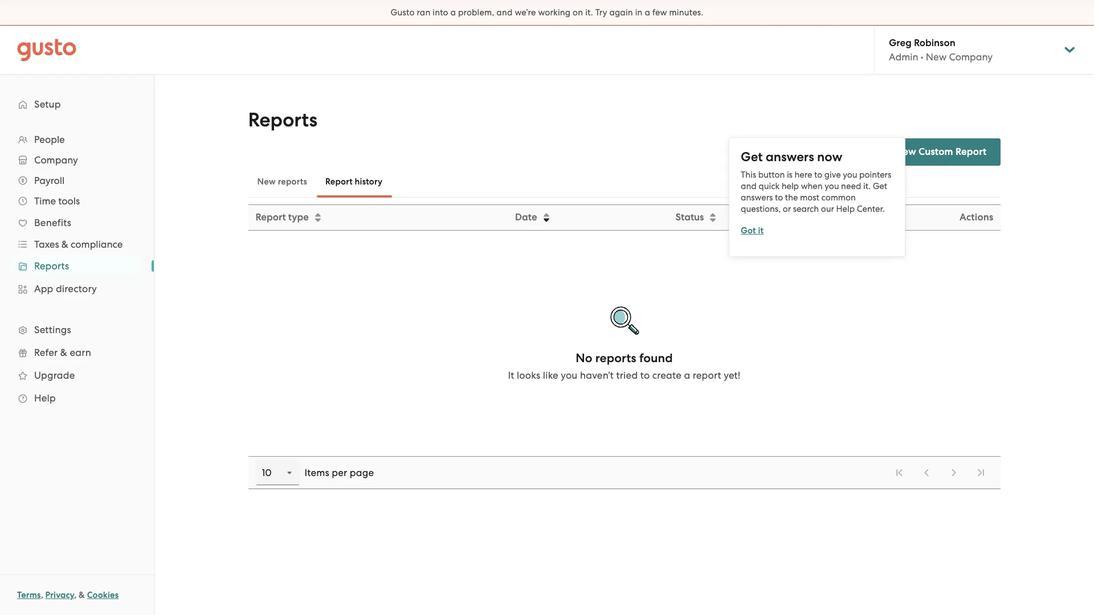 Task type: describe. For each thing, give the bounding box(es) containing it.
compliance
[[71, 239, 123, 250]]

like
[[543, 370, 558, 381]]

gusto ran into a problem, and we're working on it. try again in a few minutes.
[[391, 7, 703, 18]]

report type
[[256, 211, 309, 223]]

new for reports
[[257, 177, 276, 187]]

per
[[332, 467, 347, 479]]

refer & earn link
[[11, 342, 142, 363]]

got it
[[741, 225, 764, 236]]

our
[[821, 204, 834, 214]]

try
[[595, 7, 607, 18]]

new custom report link
[[868, 138, 1000, 166]]

got
[[741, 225, 756, 236]]

greg robinson admin • new company
[[889, 37, 993, 63]]

taxes & compliance button
[[11, 234, 142, 255]]

1 horizontal spatial reports
[[248, 108, 317, 132]]

type
[[288, 211, 309, 223]]

a inside no reports found it looks like you haven't tried to create a report yet!
[[684, 370, 690, 381]]

date button
[[508, 206, 668, 230]]

in
[[635, 7, 643, 18]]

need
[[841, 181, 861, 191]]

robinson
[[914, 37, 955, 49]]

1 horizontal spatial a
[[645, 7, 650, 18]]

report for history
[[325, 177, 353, 187]]

people
[[34, 134, 65, 145]]

refer
[[34, 347, 58, 358]]

reports for new
[[278, 177, 307, 187]]

earn
[[70, 347, 91, 358]]

app directory link
[[11, 279, 142, 299]]

time tools
[[34, 195, 80, 207]]

report history
[[325, 177, 382, 187]]

report inside new custom report link
[[956, 146, 987, 158]]

when
[[801, 181, 823, 191]]

it
[[758, 225, 764, 236]]

got it button
[[741, 224, 764, 237]]

payroll button
[[11, 170, 142, 191]]

greg
[[889, 37, 912, 49]]

company inside greg robinson admin • new company
[[949, 51, 993, 63]]

terms , privacy , & cookies
[[17, 590, 119, 601]]

problem,
[[458, 7, 494, 18]]

upgrade link
[[11, 365, 142, 386]]

quick
[[759, 181, 780, 191]]

privacy link
[[45, 590, 74, 601]]

1 vertical spatial answers
[[741, 192, 773, 203]]

time tools button
[[11, 191, 142, 211]]

benefits link
[[11, 213, 142, 233]]

payroll
[[34, 175, 65, 186]]

upgrade
[[34, 370, 75, 381]]

few
[[652, 7, 667, 18]]

settings
[[34, 324, 71, 336]]

report type button
[[249, 206, 507, 230]]

you inside no reports found it looks like you haven't tried to create a report yet!
[[561, 370, 578, 381]]

looks
[[517, 370, 540, 381]]

tools
[[58, 195, 80, 207]]

no
[[576, 351, 592, 366]]

or
[[783, 204, 791, 214]]

company inside dropdown button
[[34, 154, 78, 166]]

to inside no reports found it looks like you haven't tried to create a report yet!
[[640, 370, 650, 381]]

the
[[785, 192, 798, 203]]

help
[[782, 181, 799, 191]]

we're
[[515, 7, 536, 18]]

this
[[741, 170, 756, 180]]

actions
[[960, 211, 993, 223]]

0 vertical spatial answers
[[766, 149, 814, 164]]

refer & earn
[[34, 347, 91, 358]]

report history tab panel
[[248, 205, 1000, 489]]

give
[[824, 170, 841, 180]]

tried
[[616, 370, 638, 381]]

yet!
[[724, 370, 741, 381]]

help link
[[11, 388, 142, 409]]

and inside 'get answers now this button is here to give you pointers and quick help when you need it. get answers to the most common questions, or search our help center.'
[[741, 181, 757, 191]]

list for report history table element
[[886, 460, 993, 485]]

get answers now this button is here to give you pointers and quick help when you need it. get answers to the most common questions, or search our help center.
[[741, 149, 891, 214]]

help inside gusto navigation element
[[34, 393, 56, 404]]

settings link
[[11, 320, 142, 340]]

app directory
[[34, 283, 97, 295]]

pointers
[[859, 170, 891, 180]]

home image
[[17, 38, 76, 61]]

reports tab list
[[248, 166, 1000, 198]]

terms link
[[17, 590, 41, 601]]

items per page
[[305, 467, 374, 479]]

new for custom
[[895, 146, 916, 158]]

0 horizontal spatial a
[[450, 7, 456, 18]]

page
[[350, 467, 374, 479]]

new reports button
[[248, 168, 316, 195]]



Task type: locate. For each thing, give the bounding box(es) containing it.
button
[[758, 170, 785, 180]]

1 vertical spatial to
[[775, 192, 783, 203]]

privacy
[[45, 590, 74, 601]]

into
[[433, 7, 448, 18]]

people button
[[11, 129, 142, 150]]

report history table element
[[248, 456, 1000, 489]]

0 horizontal spatial to
[[640, 370, 650, 381]]

& left earn
[[60, 347, 67, 358]]

setup link
[[11, 94, 142, 115]]

most
[[800, 192, 819, 203]]

0 vertical spatial reports
[[248, 108, 317, 132]]

history
[[355, 177, 382, 187]]

0 vertical spatial new
[[926, 51, 947, 63]]

1 vertical spatial get
[[873, 181, 887, 191]]

0 horizontal spatial help
[[34, 393, 56, 404]]

report
[[956, 146, 987, 158], [325, 177, 353, 187], [256, 211, 286, 223]]

new
[[926, 51, 947, 63], [895, 146, 916, 158], [257, 177, 276, 187]]

0 vertical spatial help
[[836, 204, 855, 214]]

2 horizontal spatial to
[[814, 170, 822, 180]]

list
[[0, 129, 154, 410], [886, 460, 993, 485]]

2 horizontal spatial report
[[956, 146, 987, 158]]

1 horizontal spatial company
[[949, 51, 993, 63]]

1 horizontal spatial ,
[[74, 590, 77, 601]]

reports up tried
[[595, 351, 636, 366]]

,
[[41, 590, 43, 601], [74, 590, 77, 601]]

1 vertical spatial reports
[[34, 260, 69, 272]]

report left history
[[325, 177, 353, 187]]

0 vertical spatial &
[[61, 239, 68, 250]]

help down the common
[[836, 204, 855, 214]]

, left privacy
[[41, 590, 43, 601]]

items
[[305, 467, 329, 479]]

it. right on in the right top of the page
[[585, 7, 593, 18]]

help down upgrade
[[34, 393, 56, 404]]

reports link
[[11, 256, 142, 276]]

minutes.
[[669, 7, 703, 18]]

new up report type
[[257, 177, 276, 187]]

0 vertical spatial get
[[741, 149, 763, 164]]

0 vertical spatial and
[[497, 7, 513, 18]]

get
[[741, 149, 763, 164], [873, 181, 887, 191]]

1 horizontal spatial it.
[[863, 181, 871, 191]]

1 horizontal spatial you
[[825, 181, 839, 191]]

1 vertical spatial list
[[886, 460, 993, 485]]

and down this
[[741, 181, 757, 191]]

taxes
[[34, 239, 59, 250]]

time
[[34, 195, 56, 207]]

answers
[[766, 149, 814, 164], [741, 192, 773, 203]]

haven't
[[580, 370, 614, 381]]

reports inside no reports found it looks like you haven't tried to create a report yet!
[[595, 351, 636, 366]]

0 horizontal spatial you
[[561, 370, 578, 381]]

cookies
[[87, 590, 119, 601]]

0 horizontal spatial and
[[497, 7, 513, 18]]

&
[[61, 239, 68, 250], [60, 347, 67, 358], [79, 590, 85, 601]]

it. inside 'get answers now this button is here to give you pointers and quick help when you need it. get answers to the most common questions, or search our help center.'
[[863, 181, 871, 191]]

report history button
[[316, 168, 392, 195]]

a
[[450, 7, 456, 18], [645, 7, 650, 18], [684, 370, 690, 381]]

list for gusto navigation element
[[0, 129, 154, 410]]

terms
[[17, 590, 41, 601]]

again
[[609, 7, 633, 18]]

& inside dropdown button
[[61, 239, 68, 250]]

0 horizontal spatial ,
[[41, 590, 43, 601]]

2 vertical spatial report
[[256, 211, 286, 223]]

list containing people
[[0, 129, 154, 410]]

0 horizontal spatial reports
[[34, 260, 69, 272]]

you
[[843, 170, 857, 180], [825, 181, 839, 191], [561, 370, 578, 381]]

•
[[921, 51, 923, 63]]

benefits
[[34, 217, 71, 229]]

new reports
[[257, 177, 307, 187]]

reports up type
[[278, 177, 307, 187]]

gusto
[[391, 7, 415, 18]]

it.
[[585, 7, 593, 18], [863, 181, 871, 191]]

new inside greg robinson admin • new company
[[926, 51, 947, 63]]

you down give
[[825, 181, 839, 191]]

1 vertical spatial help
[[34, 393, 56, 404]]

1 horizontal spatial get
[[873, 181, 887, 191]]

help inside 'get answers now this button is here to give you pointers and quick help when you need it. get answers to the most common questions, or search our help center.'
[[836, 204, 855, 214]]

and left we're
[[497, 7, 513, 18]]

get up this
[[741, 149, 763, 164]]

0 vertical spatial it.
[[585, 7, 593, 18]]

company button
[[11, 150, 142, 170]]

here
[[795, 170, 812, 180]]

0 vertical spatial reports
[[278, 177, 307, 187]]

0 horizontal spatial list
[[0, 129, 154, 410]]

new inside button
[[257, 177, 276, 187]]

report inside report type button
[[256, 211, 286, 223]]

& for earn
[[60, 347, 67, 358]]

you right like
[[561, 370, 578, 381]]

& for compliance
[[61, 239, 68, 250]]

new left custom
[[895, 146, 916, 158]]

1 horizontal spatial list
[[886, 460, 993, 485]]

0 vertical spatial to
[[814, 170, 822, 180]]

a right in
[[645, 7, 650, 18]]

questions,
[[741, 204, 781, 214]]

faqs button
[[817, 146, 854, 159]]

report inside report history button
[[325, 177, 353, 187]]

reports inside button
[[278, 177, 307, 187]]

a right into
[[450, 7, 456, 18]]

found
[[639, 351, 673, 366]]

create
[[652, 370, 682, 381]]

custom
[[919, 146, 953, 158]]

ran
[[417, 7, 430, 18]]

new down robinson
[[926, 51, 947, 63]]

status
[[676, 211, 704, 223]]

a left the report
[[684, 370, 690, 381]]

now
[[817, 149, 842, 164]]

2 vertical spatial &
[[79, 590, 85, 601]]

date
[[515, 211, 537, 223]]

get down pointers
[[873, 181, 887, 191]]

2 horizontal spatial new
[[926, 51, 947, 63]]

0 vertical spatial list
[[0, 129, 154, 410]]

is
[[787, 170, 793, 180]]

1 horizontal spatial report
[[325, 177, 353, 187]]

0 vertical spatial report
[[956, 146, 987, 158]]

0 horizontal spatial report
[[256, 211, 286, 223]]

center.
[[857, 204, 885, 214]]

to right tried
[[640, 370, 650, 381]]

status button
[[669, 206, 848, 230]]

2 vertical spatial to
[[640, 370, 650, 381]]

0 horizontal spatial reports
[[278, 177, 307, 187]]

reports
[[278, 177, 307, 187], [595, 351, 636, 366]]

reports inside gusto navigation element
[[34, 260, 69, 272]]

0 vertical spatial company
[[949, 51, 993, 63]]

to up when at the top of page
[[814, 170, 822, 180]]

admin
[[889, 51, 918, 63]]

0 horizontal spatial it.
[[585, 7, 593, 18]]

1 vertical spatial &
[[60, 347, 67, 358]]

2 horizontal spatial you
[[843, 170, 857, 180]]

on
[[573, 7, 583, 18]]

2 vertical spatial you
[[561, 370, 578, 381]]

new custom report
[[895, 146, 987, 158]]

2 horizontal spatial a
[[684, 370, 690, 381]]

gusto navigation element
[[0, 75, 154, 428]]

0 vertical spatial you
[[843, 170, 857, 180]]

2 , from the left
[[74, 590, 77, 601]]

report left type
[[256, 211, 286, 223]]

1 vertical spatial you
[[825, 181, 839, 191]]

report right custom
[[956, 146, 987, 158]]

working
[[538, 7, 571, 18]]

1 vertical spatial reports
[[595, 351, 636, 366]]

and
[[497, 7, 513, 18], [741, 181, 757, 191]]

reports for no
[[595, 351, 636, 366]]

setup
[[34, 99, 61, 110]]

app
[[34, 283, 53, 295]]

directory
[[56, 283, 97, 295]]

2 vertical spatial new
[[257, 177, 276, 187]]

1 vertical spatial it.
[[863, 181, 871, 191]]

1 , from the left
[[41, 590, 43, 601]]

it
[[508, 370, 514, 381]]

1 vertical spatial company
[[34, 154, 78, 166]]

1 horizontal spatial new
[[895, 146, 916, 158]]

company down people at the top left
[[34, 154, 78, 166]]

help
[[836, 204, 855, 214], [34, 393, 56, 404]]

no reports found it looks like you haven't tried to create a report yet!
[[508, 351, 741, 381]]

company
[[949, 51, 993, 63], [34, 154, 78, 166]]

0 horizontal spatial company
[[34, 154, 78, 166]]

common
[[821, 192, 856, 203]]

& left cookies button
[[79, 590, 85, 601]]

list inside report history table element
[[886, 460, 993, 485]]

taxes & compliance
[[34, 239, 123, 250]]

cookies button
[[87, 589, 119, 602]]

you up need
[[843, 170, 857, 180]]

1 horizontal spatial help
[[836, 204, 855, 214]]

0 horizontal spatial get
[[741, 149, 763, 164]]

1 horizontal spatial reports
[[595, 351, 636, 366]]

answers up questions,
[[741, 192, 773, 203]]

1 horizontal spatial to
[[775, 192, 783, 203]]

faqs
[[831, 146, 854, 158]]

it. down pointers
[[863, 181, 871, 191]]

, left "cookies"
[[74, 590, 77, 601]]

1 vertical spatial new
[[895, 146, 916, 158]]

to left the at top right
[[775, 192, 783, 203]]

company down robinson
[[949, 51, 993, 63]]

1 horizontal spatial and
[[741, 181, 757, 191]]

0 horizontal spatial new
[[257, 177, 276, 187]]

1 vertical spatial report
[[325, 177, 353, 187]]

report
[[693, 370, 721, 381]]

1 vertical spatial and
[[741, 181, 757, 191]]

& right the taxes
[[61, 239, 68, 250]]

report for type
[[256, 211, 286, 223]]

answers up is
[[766, 149, 814, 164]]



Task type: vqa. For each thing, say whether or not it's contained in the screenshot.
Report history table element
yes



